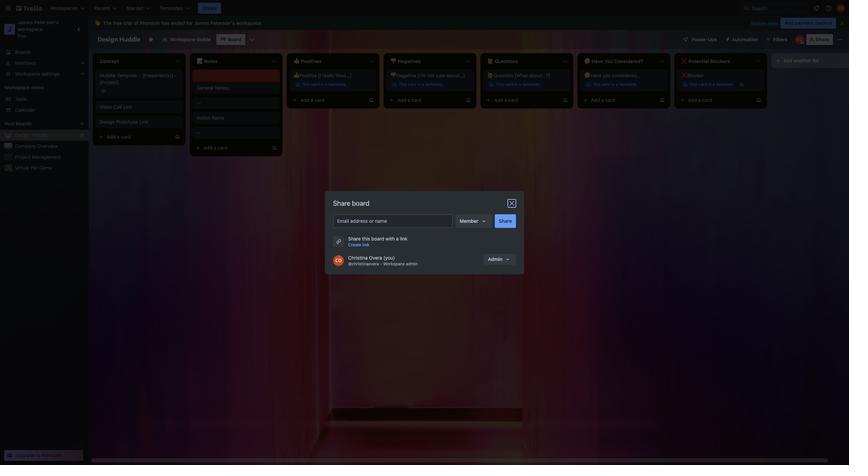 Task type: describe. For each thing, give the bounding box(es) containing it.
game
[[39, 165, 52, 171]]

table link
[[15, 96, 85, 103]]

share inside share this board with a link create link
[[348, 236, 361, 242]]

share board
[[333, 199, 369, 207]]

template. for really
[[328, 82, 347, 87]]

wave image
[[94, 20, 100, 26]]

board link
[[216, 34, 245, 45]]

views
[[31, 85, 44, 90]]

general notes: link
[[197, 85, 276, 91]]

free
[[113, 20, 122, 26]]

admin
[[406, 262, 418, 267]]

overa
[[369, 255, 382, 261]]

sm image
[[722, 34, 732, 44]]

this card is a template. for you
[[592, 82, 637, 87]]

0 horizontal spatial design huddle
[[15, 132, 47, 138]]

add a card button for 🤔have you considered...
[[580, 95, 657, 106]]

james peterson's workspace free
[[18, 19, 60, 39]]

design for design huddle link
[[15, 132, 30, 138]]

for
[[186, 20, 193, 26]]

your boards with 4 items element
[[4, 120, 69, 128]]

of
[[134, 20, 138, 26]]

add for add a card button below action items link
[[203, 145, 212, 151]]

call
[[114, 104, 122, 110]]

huddle inside text box
[[119, 36, 141, 43]]

design huddle link
[[15, 132, 76, 139]]

[project]
[[100, 80, 119, 85]]

- inside huddle template :: [presenter(s)] - [project]
[[174, 73, 177, 78]]

5 this from the left
[[689, 82, 697, 87]]

a down [i'm
[[422, 82, 424, 87]]

Email address or name text field
[[337, 217, 451, 226]]

share this board with a link create link
[[348, 236, 407, 248]]

👋 the free trial of premium has ended for james peterson's workspace .
[[94, 20, 263, 26]]

0 vertical spatial premium
[[140, 20, 160, 26]]

0 notifications image
[[812, 4, 820, 12]]

virtual pet game
[[15, 165, 52, 171]]

trial
[[123, 20, 132, 26]]

template
[[117, 73, 137, 78]]

project management link
[[15, 154, 85, 161]]

management
[[32, 154, 61, 160]]

this card is a template. for [what
[[495, 82, 540, 87]]

5 this card is a template. from the left
[[689, 82, 734, 87]]

add a card button for 👍positive [i really liked...]
[[289, 95, 366, 106]]

add a card button for ❌blocker
[[677, 95, 753, 106]]

boards
[[15, 49, 30, 55]]

@christinaovera
[[348, 262, 379, 267]]

this
[[362, 236, 370, 242]]

design prototype link
[[100, 119, 148, 125]]

liked...]
[[336, 73, 352, 78]]

🙋question [what about...?]
[[487, 73, 550, 78]]

company overview link
[[15, 143, 85, 150]]

add for ❌blocker's add a card button
[[688, 97, 697, 103]]

ended
[[171, 20, 185, 26]]

not
[[427, 73, 434, 78]]

another
[[794, 58, 811, 63]]

christina overa (you) @christinaovera • workspace admin
[[348, 255, 418, 267]]

0 horizontal spatial premium
[[42, 453, 61, 459]]

a down items
[[214, 145, 216, 151]]

explore
[[751, 21, 766, 26]]

1 vertical spatial link
[[362, 242, 369, 248]]

close image
[[508, 199, 516, 208]]

project
[[15, 154, 31, 160]]

member
[[460, 218, 478, 224]]

sure
[[436, 73, 445, 78]]

.
[[261, 20, 263, 26]]

search image
[[744, 5, 749, 11]]

add for 👎negative [i'm not sure about...] add a card button
[[397, 97, 406, 103]]

automation button
[[722, 34, 762, 45]]

workspace visible button
[[158, 34, 215, 45]]

calendar
[[15, 107, 35, 113]]

upgrade to premium link
[[4, 451, 83, 462]]

1 vertical spatial christina overa (christinaovera) image
[[333, 255, 344, 266]]

add another list
[[784, 58, 819, 63]]

design inside text box
[[98, 36, 118, 43]]

with
[[386, 236, 395, 242]]

workspace views
[[4, 85, 44, 90]]

member button
[[456, 214, 492, 228]]

a down the ❌blocker link
[[713, 82, 715, 87]]

add for 👍positive [i really liked...] add a card button
[[300, 97, 309, 103]]

🙋question [what about...?] link
[[487, 72, 566, 79]]

add a card for 👍positive [i really liked...]
[[300, 97, 325, 103]]

this card is a template. for [i'm
[[399, 82, 443, 87]]

👍positive
[[293, 73, 317, 78]]

this for 🤔have
[[592, 82, 601, 87]]

is for [i'm
[[418, 82, 421, 87]]

action items link
[[197, 115, 276, 121]]

the
[[103, 20, 112, 26]]

power-ups button
[[678, 34, 721, 45]]

table
[[15, 96, 27, 102]]

general notes:
[[197, 85, 229, 91]]

🤔have you considered... link
[[584, 72, 663, 79]]

design for design prototype link link
[[100, 119, 115, 125]]

create from template… image for add a card button under design prototype link link
[[175, 134, 180, 140]]

a down design prototype link
[[117, 134, 119, 140]]

your boards
[[4, 121, 32, 127]]

create link button
[[348, 242, 369, 249]]

0 horizontal spatial huddle
[[32, 132, 47, 138]]

1 horizontal spatial link
[[400, 236, 407, 242]]

members link
[[0, 58, 89, 69]]

👎negative [i'm not sure about...]
[[390, 73, 465, 78]]

add for 🙋question [what about...?]'s add a card button
[[494, 97, 503, 103]]

👎negative
[[390, 73, 416, 78]]

add for add a card button related to 🤔have you considered...
[[591, 97, 600, 103]]

huddle inside huddle template :: [presenter(s)] - [project]
[[100, 73, 115, 78]]

boards
[[16, 121, 32, 127]]

0 horizontal spatial board
[[352, 199, 369, 207]]

add a card for 👎negative [i'm not sure about...]
[[397, 97, 421, 103]]

star or unstar board image
[[148, 37, 154, 42]]

free
[[18, 33, 26, 39]]

template. for about...?]
[[522, 82, 540, 87]]

project management
[[15, 154, 61, 160]]

about...?]
[[529, 73, 550, 78]]

filters button
[[763, 34, 790, 45]]

list
[[813, 58, 819, 63]]

2 -- link from the top
[[197, 130, 276, 137]]

workspace for workspace visible
[[170, 37, 195, 42]]

add a card button for 🙋question [what about...?]
[[483, 95, 560, 106]]

add a card for 🤔have you considered...
[[591, 97, 615, 103]]

[what
[[515, 73, 528, 78]]

❌blocker
[[681, 73, 704, 78]]

create inside share this board with a link create link
[[348, 242, 361, 248]]

christina overa (christinaovera) image
[[795, 35, 804, 44]]

workspace for workspace views
[[4, 85, 30, 90]]

explore plans button
[[751, 19, 778, 28]]

a down 👍positive
[[311, 97, 313, 103]]



Task type: vqa. For each thing, say whether or not it's contained in the screenshot.
the Suggested
no



Task type: locate. For each thing, give the bounding box(es) containing it.
calendar link
[[15, 107, 85, 114]]

-- link down action items link
[[197, 130, 276, 137]]

open information menu image
[[825, 5, 832, 12]]

workspace inside 'christina overa (you) @christinaovera • workspace admin'
[[383, 262, 405, 267]]

-- link up action items link
[[197, 100, 276, 106]]

2 this card is a template. from the left
[[399, 82, 443, 87]]

create up the christina
[[348, 242, 361, 248]]

[i'm
[[417, 73, 426, 78]]

🤔have
[[584, 73, 601, 78]]

workspace
[[170, 37, 195, 42], [4, 85, 30, 90], [383, 262, 405, 267]]

Board name text field
[[94, 34, 144, 45]]

peterson's inside banner
[[210, 20, 235, 26]]

christina overa (christinaovera) image
[[837, 4, 845, 12], [333, 255, 344, 266]]

upgrade to premium
[[16, 453, 61, 459]]

james inside james peterson's workspace free
[[18, 19, 33, 25]]

general
[[197, 85, 214, 91]]

design huddle up the company overview
[[15, 132, 47, 138]]

1 template. from the left
[[328, 82, 347, 87]]

company
[[15, 143, 36, 149]]

template.
[[328, 82, 347, 87], [425, 82, 443, 87], [522, 82, 540, 87], [619, 82, 637, 87], [716, 82, 734, 87]]

christina overa (christinaovera) image left the christina
[[333, 255, 344, 266]]

1 vertical spatial -- link
[[197, 130, 276, 137]]

is for [i
[[321, 82, 324, 87]]

0 vertical spatial share button
[[806, 34, 833, 45]]

design down video
[[100, 119, 115, 125]]

upgrade
[[16, 453, 35, 459]]

1 vertical spatial link
[[139, 119, 148, 125]]

workspace inside james peterson's workspace free
[[18, 26, 43, 32]]

template. for considered...
[[619, 82, 637, 87]]

admin
[[488, 256, 502, 262]]

create up visible
[[202, 5, 217, 11]]

add a card for ❌blocker
[[688, 97, 712, 103]]

add a card button down design prototype link link
[[96, 132, 172, 143]]

add down 🤔have on the top of the page
[[591, 97, 600, 103]]

add a card down 👎negative
[[397, 97, 421, 103]]

0 vertical spatial link
[[400, 236, 407, 242]]

considered...
[[612, 73, 641, 78]]

1 vertical spatial create
[[348, 242, 361, 248]]

this down 👎negative
[[399, 82, 407, 87]]

premium
[[140, 20, 160, 26], [42, 453, 61, 459]]

0 horizontal spatial workspace
[[4, 85, 30, 90]]

-
[[174, 73, 177, 78], [197, 100, 199, 106], [199, 100, 201, 106], [197, 130, 199, 136], [199, 130, 201, 136]]

james
[[18, 19, 33, 25], [194, 20, 209, 26]]

0 vertical spatial create from template… image
[[659, 98, 665, 103]]

banner containing 👋
[[89, 16, 849, 30]]

0 vertical spatial design
[[98, 36, 118, 43]]

0 vertical spatial --
[[197, 100, 201, 106]]

a inside share this board with a link create link
[[396, 236, 399, 242]]

create from template… image for about...?]
[[562, 98, 568, 103]]

design huddle
[[98, 36, 141, 43], [15, 132, 47, 138]]

a down 'really'
[[325, 82, 327, 87]]

1 horizontal spatial design huddle
[[98, 36, 141, 43]]

add a card button down [i'm
[[386, 95, 463, 106]]

1 vertical spatial premium
[[42, 453, 61, 459]]

add down 🙋question
[[494, 97, 503, 103]]

link down the this
[[362, 242, 369, 248]]

this down 🤔have on the top of the page
[[592, 82, 601, 87]]

a right "with"
[[396, 236, 399, 242]]

video call link link
[[100, 104, 179, 111]]

-- down action
[[197, 130, 201, 136]]

share button down close icon
[[495, 214, 516, 228]]

1 vertical spatial workspace
[[18, 26, 43, 32]]

peterson's up the boards "link"
[[34, 19, 59, 25]]

1 vertical spatial huddle
[[100, 73, 115, 78]]

0 horizontal spatial james
[[18, 19, 33, 25]]

workspace up customize views icon
[[236, 20, 261, 26]]

a down 🙋question [what about...?]
[[519, 82, 521, 87]]

notes:
[[215, 85, 229, 91]]

premium right of
[[140, 20, 160, 26]]

1 this from the left
[[302, 82, 310, 87]]

add a card button for 👎negative [i'm not sure about...]
[[386, 95, 463, 106]]

this card is a template. down 🙋question [what about...?]
[[495, 82, 540, 87]]

workspace
[[236, 20, 261, 26], [18, 26, 43, 32]]

this
[[302, 82, 310, 87], [399, 82, 407, 87], [495, 82, 504, 87], [592, 82, 601, 87], [689, 82, 697, 87]]

j link
[[4, 24, 15, 35]]

this card is a template. down [i'm
[[399, 82, 443, 87]]

has
[[161, 20, 169, 26]]

workspace down 👋 the free trial of premium has ended for james peterson's workspace .
[[170, 37, 195, 42]]

members
[[15, 60, 36, 66]]

this down 🙋question
[[495, 82, 504, 87]]

link down "video call link" link
[[139, 119, 148, 125]]

0 vertical spatial link
[[123, 104, 132, 110]]

j
[[8, 25, 11, 33]]

3 is from the left
[[515, 82, 518, 87]]

2 vertical spatial huddle
[[32, 132, 47, 138]]

this down ❌blocker
[[689, 82, 697, 87]]

is down 🙋question [what about...?]
[[515, 82, 518, 87]]

workspace up table
[[4, 85, 30, 90]]

create from template… image
[[659, 98, 665, 103], [175, 134, 180, 140]]

2 is from the left
[[418, 82, 421, 87]]

a down 👎negative
[[407, 97, 410, 103]]

customize views image
[[249, 36, 256, 43]]

template. down 🙋question [what about...?] link
[[522, 82, 540, 87]]

•
[[380, 262, 382, 267]]

share button
[[806, 34, 833, 45], [495, 214, 516, 228]]

1 horizontal spatial christina overa (christinaovera) image
[[837, 4, 845, 12]]

add down design prototype link
[[106, 134, 116, 140]]

huddle up [project]
[[100, 73, 115, 78]]

design prototype link link
[[100, 119, 179, 126]]

video
[[100, 104, 112, 110]]

template. for not
[[425, 82, 443, 87]]

1 vertical spatial board
[[371, 236, 384, 242]]

2 vertical spatial design
[[15, 132, 30, 138]]

design up company
[[15, 132, 30, 138]]

this card is a template. down the ❌blocker link
[[689, 82, 734, 87]]

design down the
[[98, 36, 118, 43]]

this down 👍positive
[[302, 82, 310, 87]]

add down 👍positive
[[300, 97, 309, 103]]

template. down 👍positive [i really liked...] link
[[328, 82, 347, 87]]

[i
[[318, 73, 321, 78]]

-- up action
[[197, 100, 201, 106]]

this card is a template. down 👍positive [i really liked...]
[[302, 82, 347, 87]]

add payment method
[[785, 20, 832, 26]]

🤔have you considered...
[[584, 73, 641, 78]]

is for [what
[[515, 82, 518, 87]]

👍positive [i really liked...] link
[[293, 72, 373, 79]]

5 template. from the left
[[716, 82, 734, 87]]

video call link
[[100, 104, 132, 110]]

1 -- from the top
[[197, 100, 201, 106]]

board
[[228, 37, 241, 42]]

add a card button down [what
[[483, 95, 560, 106]]

prototype
[[116, 119, 138, 125]]

share
[[816, 37, 829, 42], [333, 199, 350, 207], [499, 218, 512, 224], [348, 236, 361, 242]]

add a card down items
[[203, 145, 228, 151]]

template. down the ❌blocker link
[[716, 82, 734, 87]]

workspace down (you)
[[383, 262, 405, 267]]

workspace inside banner
[[236, 20, 261, 26]]

is down [i'm
[[418, 82, 421, 87]]

1 horizontal spatial share button
[[806, 34, 833, 45]]

1 horizontal spatial create
[[348, 242, 361, 248]]

template. down not
[[425, 82, 443, 87]]

add left payment
[[785, 20, 793, 26]]

pet
[[31, 165, 38, 171]]

1 vertical spatial design huddle
[[15, 132, 47, 138]]

boards link
[[0, 47, 89, 58]]

2 template. from the left
[[425, 82, 443, 87]]

add down 👎negative
[[397, 97, 406, 103]]

Search field
[[749, 3, 809, 13]]

about...]
[[446, 73, 465, 78]]

1 horizontal spatial workspace
[[170, 37, 195, 42]]

peterson's up "board" link on the left of the page
[[210, 20, 235, 26]]

2 vertical spatial workspace
[[383, 262, 405, 267]]

peterson's inside james peterson's workspace free
[[34, 19, 59, 25]]

1 horizontal spatial premium
[[140, 20, 160, 26]]

design
[[98, 36, 118, 43], [100, 119, 115, 125], [15, 132, 30, 138]]

to
[[36, 453, 41, 459]]

a down ❌blocker
[[698, 97, 701, 103]]

is down the ❌blocker link
[[708, 82, 712, 87]]

create from template… image for really
[[369, 98, 374, 103]]

add a card down [i
[[300, 97, 325, 103]]

add down ❌blocker
[[688, 97, 697, 103]]

this for 👍positive
[[302, 82, 310, 87]]

add a card button down the ❌blocker link
[[677, 95, 753, 106]]

james up free
[[18, 19, 33, 25]]

design huddle down free
[[98, 36, 141, 43]]

0 vertical spatial create
[[202, 5, 217, 11]]

0 horizontal spatial link
[[362, 242, 369, 248]]

0 vertical spatial workspace
[[236, 20, 261, 26]]

👎negative [i'm not sure about...] link
[[390, 72, 470, 79]]

payment
[[795, 20, 814, 26]]

3 this from the left
[[495, 82, 504, 87]]

this card is a template. for [i
[[302, 82, 347, 87]]

❌blocker link
[[681, 72, 760, 79]]

design huddle inside text box
[[98, 36, 141, 43]]

starred icon image
[[79, 133, 85, 138]]

-- link
[[197, 100, 276, 106], [197, 130, 276, 137]]

workspace inside button
[[170, 37, 195, 42]]

add for add another list button
[[784, 58, 793, 63]]

a down you
[[601, 97, 604, 103]]

add left another at the right top of page
[[784, 58, 793, 63]]

1 horizontal spatial james
[[194, 20, 209, 26]]

0 vertical spatial christina overa (christinaovera) image
[[837, 4, 845, 12]]

5 is from the left
[[708, 82, 712, 87]]

admin button
[[484, 254, 516, 265]]

board inside share this board with a link create link
[[371, 236, 384, 242]]

1 horizontal spatial board
[[371, 236, 384, 242]]

template. down "considered..."
[[619, 82, 637, 87]]

method
[[815, 20, 832, 26]]

4 template. from the left
[[619, 82, 637, 87]]

christina
[[348, 255, 368, 261]]

is down 👍positive [i really liked...]
[[321, 82, 324, 87]]

really
[[322, 73, 334, 78]]

0 horizontal spatial create from template… image
[[175, 134, 180, 140]]

1 vertical spatial create from template… image
[[175, 134, 180, 140]]

banner
[[89, 16, 849, 30]]

christina overa (christinaovera) image right open information menu icon
[[837, 4, 845, 12]]

plans
[[767, 21, 778, 26]]

2 horizontal spatial huddle
[[119, 36, 141, 43]]

filters
[[774, 37, 788, 42]]

premium right to
[[42, 453, 61, 459]]

is down 🤔have you considered...
[[611, 82, 615, 87]]

create from template… image for not
[[465, 98, 471, 103]]

share button down method
[[806, 34, 833, 45]]

huddle
[[119, 36, 141, 43], [100, 73, 115, 78], [32, 132, 47, 138]]

0 horizontal spatial create
[[202, 5, 217, 11]]

power-
[[692, 37, 708, 42]]

0 vertical spatial workspace
[[170, 37, 195, 42]]

2 this from the left
[[399, 82, 407, 87]]

link
[[123, 104, 132, 110], [139, 119, 148, 125]]

is for you
[[611, 82, 615, 87]]

4 this card is a template. from the left
[[592, 82, 637, 87]]

your
[[4, 121, 15, 127]]

1 horizontal spatial huddle
[[100, 73, 115, 78]]

link right call
[[123, 104, 132, 110]]

huddle up the company overview
[[32, 132, 47, 138]]

add a card button down "🤔have you considered..." link
[[580, 95, 657, 106]]

0 horizontal spatial share button
[[495, 214, 516, 228]]

3 template. from the left
[[522, 82, 540, 87]]

1 vertical spatial --
[[197, 130, 201, 136]]

3 this card is a template. from the left
[[495, 82, 540, 87]]

1 horizontal spatial link
[[139, 119, 148, 125]]

👋
[[94, 20, 100, 26]]

1 horizontal spatial create from template… image
[[659, 98, 665, 103]]

add for add a card button under design prototype link link
[[106, 134, 116, 140]]

add a card down ❌blocker
[[688, 97, 712, 103]]

create button
[[198, 3, 221, 14]]

is
[[321, 82, 324, 87], [418, 82, 421, 87], [515, 82, 518, 87], [611, 82, 615, 87], [708, 82, 712, 87]]

0 vertical spatial -- link
[[197, 100, 276, 106]]

4 is from the left
[[611, 82, 615, 87]]

virtual
[[15, 165, 29, 171]]

1 horizontal spatial peterson's
[[210, 20, 235, 26]]

virtual pet game link
[[15, 165, 85, 172]]

a down 🤔have you considered...
[[616, 82, 618, 87]]

0 vertical spatial board
[[352, 199, 369, 207]]

add down action items
[[203, 145, 212, 151]]

add another list button
[[771, 53, 849, 68]]

1 is from the left
[[321, 82, 324, 87]]

0 horizontal spatial workspace
[[18, 26, 43, 32]]

4 this from the left
[[592, 82, 601, 87]]

action items
[[197, 115, 224, 121]]

0 horizontal spatial link
[[123, 104, 132, 110]]

link for video call link
[[123, 104, 132, 110]]

add payment method button
[[781, 18, 836, 29]]

0 vertical spatial huddle
[[119, 36, 141, 43]]

add board image
[[79, 121, 85, 127]]

a down 🙋question
[[504, 97, 507, 103]]

huddle template :: [presenter(s)] - [project]
[[100, 73, 177, 85]]

1 vertical spatial share button
[[495, 214, 516, 228]]

explore plans
[[751, 21, 778, 26]]

create from template… image
[[369, 98, 374, 103], [465, 98, 471, 103], [562, 98, 568, 103], [756, 98, 762, 103], [272, 145, 277, 151]]

add a card button down action items link
[[192, 143, 269, 154]]

this card is a template. down 🤔have you considered...
[[592, 82, 637, 87]]

0 horizontal spatial peterson's
[[34, 19, 59, 25]]

2 -- from the top
[[197, 130, 201, 136]]

items
[[212, 115, 224, 121]]

0 vertical spatial design huddle
[[98, 36, 141, 43]]

add a card down you
[[591, 97, 615, 103]]

add a card down 🙋question
[[494, 97, 518, 103]]

(you)
[[383, 255, 395, 261]]

1 vertical spatial workspace
[[4, 85, 30, 90]]

create inside button
[[202, 5, 217, 11]]

huddle down 'trial' at the top left of page
[[119, 36, 141, 43]]

workspace up free
[[18, 26, 43, 32]]

1 -- link from the top
[[197, 100, 276, 106]]

create
[[202, 5, 217, 11], [348, 242, 361, 248]]

add a card down design prototype link
[[106, 134, 131, 140]]

1 horizontal spatial workspace
[[236, 20, 261, 26]]

1 this card is a template. from the left
[[302, 82, 347, 87]]

show menu image
[[836, 36, 843, 43]]

create from template… image for add a card button related to 🤔have you considered...
[[659, 98, 665, 103]]

2 horizontal spatial workspace
[[383, 262, 405, 267]]

add a card button down 'really'
[[289, 95, 366, 106]]

primary element
[[0, 0, 849, 16]]

link for design prototype link
[[139, 119, 148, 125]]

add a card for 🙋question [what about...?]
[[494, 97, 518, 103]]

this for 🙋question
[[495, 82, 504, 87]]

workspace visible
[[170, 37, 211, 42]]

this for 👎negative
[[399, 82, 407, 87]]

action
[[197, 115, 211, 121]]

james right for
[[194, 20, 209, 26]]

visible
[[196, 37, 211, 42]]

link right "with"
[[400, 236, 407, 242]]

1 vertical spatial design
[[100, 119, 115, 125]]

0 horizontal spatial christina overa (christinaovera) image
[[333, 255, 344, 266]]

james inside banner
[[194, 20, 209, 26]]



